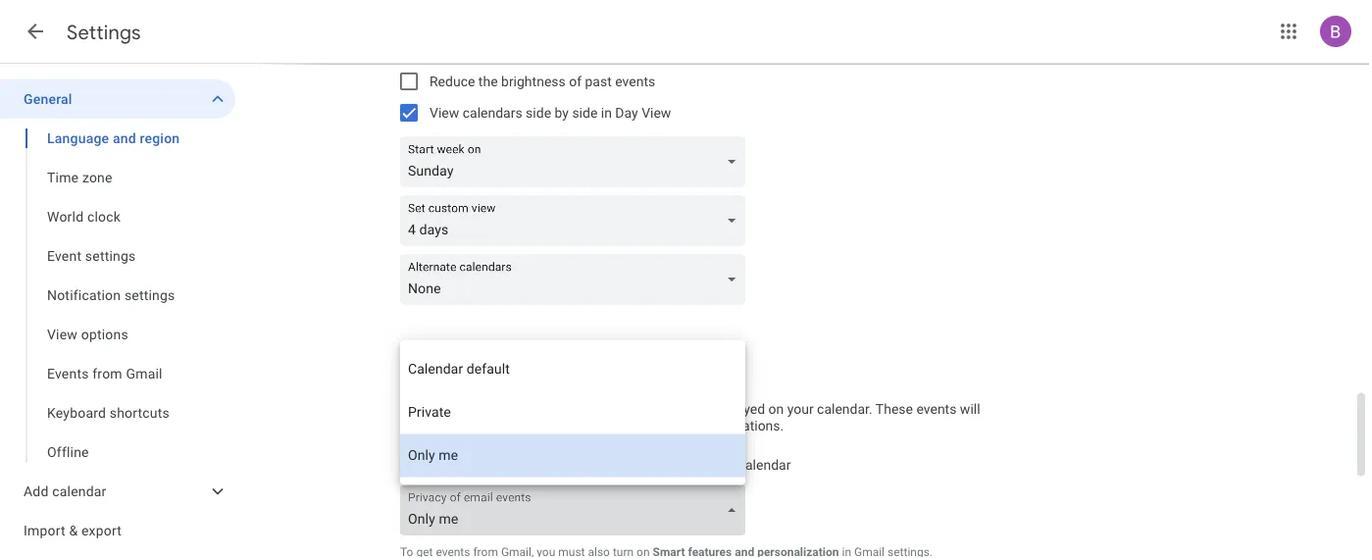 Task type: vqa. For each thing, say whether or not it's contained in the screenshot.
12 PM
no



Task type: locate. For each thing, give the bounding box(es) containing it.
0 horizontal spatial side
[[526, 105, 551, 121]]

view inside group
[[47, 326, 78, 342]]

1 vertical spatial in
[[702, 457, 713, 473]]

the
[[479, 74, 498, 90]]

notification settings
[[47, 287, 175, 303]]

in left my
[[702, 457, 713, 473]]

region
[[140, 130, 180, 146]]

view for view calendars side by side in day view
[[430, 105, 459, 121]]

show
[[430, 457, 464, 473]]

0 vertical spatial calendar
[[738, 457, 791, 473]]

by down the reduce the brightness of past events
[[555, 105, 569, 121]]

1 vertical spatial calendar
[[52, 483, 106, 499]]

automatically inside events from gmail gmail can automatically create events that can be displayed on your calendar. these events will help you keep track of things like flights and other reservations.
[[465, 402, 547, 418]]

side
[[526, 105, 551, 121], [572, 105, 598, 121]]

reservations.
[[705, 418, 784, 434]]

1 horizontal spatial can
[[663, 402, 685, 418]]

can left be
[[663, 402, 685, 418]]

0 horizontal spatial and
[[113, 130, 136, 146]]

None field
[[400, 137, 753, 188], [400, 196, 753, 247], [400, 255, 753, 306], [400, 485, 753, 536], [400, 137, 753, 188], [400, 196, 753, 247], [400, 255, 753, 306], [400, 485, 753, 536]]

1 horizontal spatial of
[[569, 74, 582, 90]]

1 horizontal spatial side
[[572, 105, 598, 121]]

events up keyboard on the left of page
[[47, 365, 89, 382]]

brightness
[[501, 74, 566, 90]]

create
[[551, 402, 589, 418]]

can right help
[[439, 402, 461, 418]]

keep
[[455, 418, 484, 434]]

1 horizontal spatial events
[[400, 373, 453, 395]]

0 horizontal spatial events
[[47, 365, 89, 382]]

will
[[960, 402, 981, 418]]

general tree item
[[0, 79, 235, 119]]

from inside events from gmail gmail can automatically create events that can be displayed on your calendar. these events will help you keep track of things like flights and other reservations.
[[457, 373, 495, 395]]

view down reduce
[[430, 105, 459, 121]]

tree
[[0, 79, 235, 550]]

calendar right my
[[738, 457, 791, 473]]

2 can from the left
[[663, 402, 685, 418]]

from for events from gmail
[[92, 365, 122, 382]]

these
[[876, 402, 913, 418]]

1 horizontal spatial by
[[646, 457, 660, 473]]

view left 'options'
[[47, 326, 78, 342]]

gmail
[[126, 365, 163, 382], [499, 373, 546, 395], [400, 402, 436, 418], [663, 457, 699, 473]]

events inside events from gmail gmail can automatically create events that can be displayed on your calendar. these events will help you keep track of things like flights and other reservations.
[[400, 373, 453, 395]]

calendar.
[[817, 402, 873, 418]]

calendar up &
[[52, 483, 106, 499]]

side down the reduce the brightness of past events
[[526, 105, 551, 121]]

events
[[615, 74, 655, 90], [592, 402, 632, 418], [917, 402, 957, 418], [467, 457, 507, 473]]

0 horizontal spatial of
[[521, 418, 534, 434]]

and left other
[[644, 418, 667, 434]]

from up keep
[[457, 373, 495, 395]]

0 vertical spatial by
[[555, 105, 569, 121]]

events
[[47, 365, 89, 382], [400, 373, 453, 395]]

1 horizontal spatial in
[[702, 457, 713, 473]]

import & export
[[24, 522, 122, 539]]

automatically left create
[[465, 402, 547, 418]]

add
[[24, 483, 49, 499]]

0 vertical spatial automatically
[[465, 402, 547, 418]]

only me option
[[400, 434, 746, 477]]

keyboard shortcuts
[[47, 405, 170, 421]]

0 vertical spatial settings
[[85, 248, 136, 264]]

events right 'show'
[[467, 457, 507, 473]]

of
[[569, 74, 582, 90], [521, 418, 534, 434]]

1 vertical spatial automatically
[[511, 457, 593, 473]]

settings up notification settings on the bottom of page
[[85, 248, 136, 264]]

gmail down other
[[663, 457, 699, 473]]

displayed
[[707, 402, 765, 418]]

by right created
[[646, 457, 660, 473]]

from
[[92, 365, 122, 382], [457, 373, 495, 395]]

in
[[601, 105, 612, 121], [702, 457, 713, 473]]

view right day at the left top of the page
[[642, 105, 671, 121]]

from up keyboard shortcuts on the left bottom of the page
[[92, 365, 122, 382]]

1 horizontal spatial and
[[644, 418, 667, 434]]

1 vertical spatial by
[[646, 457, 660, 473]]

0 horizontal spatial view
[[47, 326, 78, 342]]

things
[[537, 418, 575, 434]]

you
[[430, 418, 451, 434]]

of left past on the top left of the page
[[569, 74, 582, 90]]

group
[[0, 119, 235, 472]]

my
[[716, 457, 735, 473]]

view
[[430, 105, 459, 121], [642, 105, 671, 121], [47, 326, 78, 342]]

0 vertical spatial in
[[601, 105, 612, 121]]

of inside events from gmail gmail can automatically create events that can be displayed on your calendar. these events will help you keep track of things like flights and other reservations.
[[521, 418, 534, 434]]

on
[[769, 402, 784, 418]]

day
[[615, 105, 638, 121]]

0 horizontal spatial in
[[601, 105, 612, 121]]

events inside group
[[47, 365, 89, 382]]

reduce
[[430, 74, 475, 90]]

in left day at the left top of the page
[[601, 105, 612, 121]]

world clock
[[47, 208, 121, 225]]

events up help
[[400, 373, 453, 395]]

settings for notification settings
[[124, 287, 175, 303]]

calendar inside 'tree'
[[52, 483, 106, 499]]

1 horizontal spatial view
[[430, 105, 459, 121]]

gmail up track
[[499, 373, 546, 395]]

options
[[81, 326, 128, 342]]

1 horizontal spatial calendar
[[738, 457, 791, 473]]

0 vertical spatial of
[[569, 74, 582, 90]]

show events automatically created by gmail in my calendar
[[430, 457, 791, 473]]

private option
[[400, 391, 746, 434]]

automatically down things
[[511, 457, 593, 473]]

calendar
[[738, 457, 791, 473], [52, 483, 106, 499]]

keyboard
[[47, 405, 106, 421]]

and left region
[[113, 130, 136, 146]]

and inside events from gmail gmail can automatically create events that can be displayed on your calendar. these events will help you keep track of things like flights and other reservations.
[[644, 418, 667, 434]]

by
[[555, 105, 569, 121], [646, 457, 660, 473]]

0 horizontal spatial from
[[92, 365, 122, 382]]

be
[[689, 402, 704, 418]]

events for events from gmail gmail can automatically create events that can be displayed on your calendar. these events will help you keep track of things like flights and other reservations.
[[400, 373, 453, 395]]

1 horizontal spatial from
[[457, 373, 495, 395]]

0 horizontal spatial calendar
[[52, 483, 106, 499]]

settings heading
[[67, 20, 141, 45]]

side down past on the top left of the page
[[572, 105, 598, 121]]

of right track
[[521, 418, 534, 434]]

shortcuts
[[110, 405, 170, 421]]

can
[[439, 402, 461, 418], [663, 402, 685, 418]]

track
[[487, 418, 518, 434]]

time zone
[[47, 169, 112, 185]]

1 vertical spatial and
[[644, 418, 667, 434]]

settings up 'options'
[[124, 287, 175, 303]]

general
[[24, 91, 72, 107]]

1 vertical spatial settings
[[124, 287, 175, 303]]

and
[[113, 130, 136, 146], [644, 418, 667, 434]]

settings
[[85, 248, 136, 264], [124, 287, 175, 303]]

automatically
[[465, 402, 547, 418], [511, 457, 593, 473]]

0 horizontal spatial can
[[439, 402, 461, 418]]

view calendars side by side in day view
[[430, 105, 671, 121]]

1 vertical spatial of
[[521, 418, 534, 434]]

group containing language and region
[[0, 119, 235, 472]]



Task type: describe. For each thing, give the bounding box(es) containing it.
view options
[[47, 326, 128, 342]]

settings
[[67, 20, 141, 45]]

tree containing general
[[0, 79, 235, 550]]

0 vertical spatial and
[[113, 130, 136, 146]]

calendars
[[463, 105, 523, 121]]

import
[[24, 522, 66, 539]]

gmail up the shortcuts
[[126, 365, 163, 382]]

calendar default option
[[400, 348, 746, 391]]

events left 'that'
[[592, 402, 632, 418]]

notification
[[47, 287, 121, 303]]

&
[[69, 522, 78, 539]]

settings for event settings
[[85, 248, 136, 264]]

clock
[[87, 208, 121, 225]]

flights
[[602, 418, 640, 434]]

zone
[[82, 169, 112, 185]]

gmail left keep
[[400, 402, 436, 418]]

language and region
[[47, 130, 180, 146]]

view for view options
[[47, 326, 78, 342]]

events from gmail gmail can automatically create events that can be displayed on your calendar. these events will help you keep track of things like flights and other reservations.
[[400, 373, 981, 434]]

2 horizontal spatial view
[[642, 105, 671, 121]]

time
[[47, 169, 79, 185]]

that
[[636, 402, 660, 418]]

privacy of email events list box
[[400, 340, 746, 485]]

world
[[47, 208, 84, 225]]

1 side from the left
[[526, 105, 551, 121]]

events for events from gmail
[[47, 365, 89, 382]]

export
[[81, 522, 122, 539]]

your
[[787, 402, 814, 418]]

help
[[400, 418, 426, 434]]

language
[[47, 130, 109, 146]]

events from gmail
[[47, 365, 163, 382]]

offline
[[47, 444, 89, 460]]

1 can from the left
[[439, 402, 461, 418]]

0 horizontal spatial by
[[555, 105, 569, 121]]

add calendar
[[24, 483, 106, 499]]

go back image
[[24, 20, 47, 43]]

past
[[585, 74, 612, 90]]

like
[[578, 418, 599, 434]]

other
[[670, 418, 702, 434]]

created
[[596, 457, 642, 473]]

events left will
[[917, 402, 957, 418]]

from for events from gmail gmail can automatically create events that can be displayed on your calendar. these events will help you keep track of things like flights and other reservations.
[[457, 373, 495, 395]]

2 side from the left
[[572, 105, 598, 121]]

reduce the brightness of past events
[[430, 74, 655, 90]]

event
[[47, 248, 82, 264]]

event settings
[[47, 248, 136, 264]]

events up day at the left top of the page
[[615, 74, 655, 90]]



